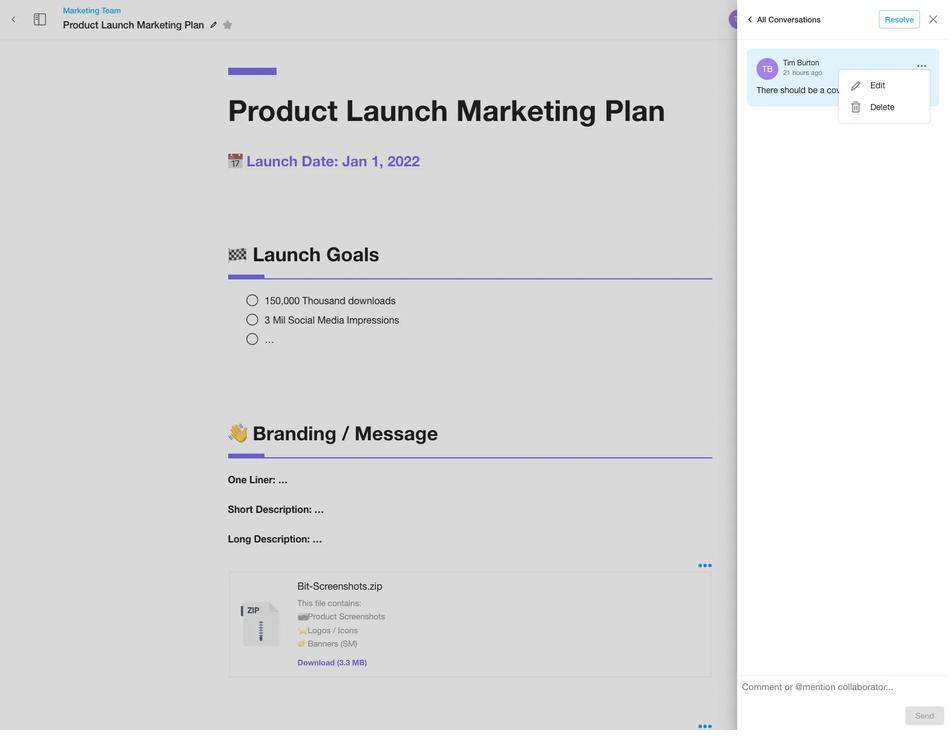 Task type: describe. For each thing, give the bounding box(es) containing it.
3 mil social media impressions
[[265, 315, 399, 326]]

description: for short
[[256, 504, 312, 515]]

mil
[[273, 315, 286, 326]]

0 vertical spatial marketing
[[63, 5, 99, 15]]

message
[[355, 422, 438, 445]]

file
[[315, 599, 326, 608]]

short description: …
[[228, 504, 324, 515]]

2022
[[388, 152, 420, 169]]

21
[[784, 69, 791, 76]]

👋 branding / message
[[228, 422, 438, 445]]

0 vertical spatial product
[[63, 19, 99, 30]]

all conversations
[[757, 14, 821, 24]]

Comment or @mention collaborator... text field
[[742, 682, 945, 698]]

page
[[904, 85, 923, 95]]

launch up 150,000
[[253, 243, 321, 266]]

all
[[757, 14, 767, 24]]

0 horizontal spatial plan
[[184, 19, 204, 30]]

date:
[[302, 152, 338, 169]]

/ inside this file contains: 📷product screenshots ⭐️logos / icons 👉banners (sm)
[[333, 626, 336, 635]]

download (3.3 mb) link
[[298, 659, 367, 668]]

delete button
[[839, 97, 930, 118]]

150,000
[[265, 295, 300, 306]]

more button
[[887, 10, 926, 29]]

screenshots
[[339, 612, 385, 622]]

(3.3
[[337, 659, 350, 668]]

bit-
[[298, 581, 313, 592]]

(sm)
[[341, 639, 357, 649]]

mb)
[[352, 659, 367, 668]]

there
[[757, 85, 778, 95]]

2 horizontal spatial marketing
[[456, 93, 597, 127]]

more
[[897, 14, 916, 24]]

contains:
[[328, 599, 362, 608]]

for
[[876, 85, 886, 95]]

burton
[[798, 59, 819, 67]]

🏁
[[228, 243, 247, 266]]

1 vertical spatial tb
[[762, 64, 773, 74]]

screenshots.zip
[[313, 581, 382, 592]]

1 vertical spatial plan
[[605, 93, 666, 127]]

team
[[102, 5, 121, 15]]

launch right 📅
[[247, 152, 298, 169]]

📅
[[228, 152, 243, 169]]

cover
[[827, 85, 848, 95]]

3
[[265, 315, 270, 326]]

there should be a cover image for this page
[[757, 85, 923, 95]]

long
[[228, 533, 251, 545]]

marketing team link
[[63, 5, 237, 16]]

image
[[851, 85, 874, 95]]

tim burton 21 hours ago
[[784, 59, 823, 76]]

edit
[[871, 81, 885, 90]]

launch down team
[[101, 19, 134, 30]]



Task type: locate. For each thing, give the bounding box(es) containing it.
ago
[[811, 69, 823, 76]]

…
[[265, 334, 274, 345], [278, 474, 288, 486], [314, 504, 324, 515], [313, 533, 322, 545]]

0 horizontal spatial product launch marketing plan
[[63, 19, 204, 30]]

… down 3
[[265, 334, 274, 345]]

1 horizontal spatial marketing
[[137, 19, 182, 30]]

🏁 launch goals
[[228, 243, 379, 266]]

1 vertical spatial description:
[[254, 533, 310, 545]]

📅 launch date: jan 1, 2022
[[228, 152, 420, 169]]

… right liner: on the left bottom of page
[[278, 474, 288, 486]]

impressions
[[347, 315, 399, 326]]

marketing team
[[63, 5, 121, 15]]

… up bit-
[[313, 533, 322, 545]]

tb
[[734, 15, 743, 24], [762, 64, 773, 74]]

bit-screenshots.zip
[[298, 581, 382, 592]]

tb inside tb button
[[734, 15, 743, 24]]

resolve button
[[879, 10, 920, 29]]

1 horizontal spatial tb
[[762, 64, 773, 74]]

goals
[[326, 243, 379, 266]]

0 vertical spatial description:
[[256, 504, 312, 515]]

be
[[808, 85, 818, 95]]

0 vertical spatial product launch marketing plan
[[63, 19, 204, 30]]

/ left icons
[[333, 626, 336, 635]]

short
[[228, 504, 253, 515]]

👋
[[228, 422, 247, 445]]

… for long description: …
[[313, 533, 322, 545]]

jan
[[342, 152, 367, 169]]

one
[[228, 474, 247, 486]]

favorite image
[[221, 18, 235, 32]]

2 vertical spatial marketing
[[456, 93, 597, 127]]

icons
[[338, 626, 358, 635]]

1 vertical spatial /
[[333, 626, 336, 635]]

0 horizontal spatial product
[[63, 19, 99, 30]]

/ left "message"
[[342, 422, 349, 445]]

tb button
[[727, 8, 750, 31]]

1 horizontal spatial product launch marketing plan
[[228, 93, 666, 127]]

product launch marketing plan
[[63, 19, 204, 30], [228, 93, 666, 127]]

0 horizontal spatial /
[[333, 626, 336, 635]]

resolve
[[885, 14, 914, 24]]

launch
[[101, 19, 134, 30], [346, 93, 448, 127], [247, 152, 298, 169], [253, 243, 321, 266]]

tooltip containing edit
[[839, 70, 930, 123]]

1 vertical spatial product
[[228, 93, 338, 127]]

1 horizontal spatial plan
[[605, 93, 666, 127]]

… for short description: …
[[314, 504, 324, 515]]

1,
[[371, 152, 384, 169]]

launch up 2022
[[346, 93, 448, 127]]

1 horizontal spatial /
[[342, 422, 349, 445]]

branding
[[253, 422, 337, 445]]

liner:
[[250, 474, 276, 486]]

/
[[342, 422, 349, 445], [333, 626, 336, 635]]

delete
[[871, 102, 895, 112]]

1 vertical spatial product launch marketing plan
[[228, 93, 666, 127]]

… for one liner: …
[[278, 474, 288, 486]]

plan
[[184, 19, 204, 30], [605, 93, 666, 127]]

tb left 21
[[762, 64, 773, 74]]

all conversations button
[[740, 10, 824, 29]]

0 vertical spatial /
[[342, 422, 349, 445]]

thousand
[[302, 295, 346, 306]]

tooltip
[[839, 70, 930, 123]]

downloads
[[348, 295, 396, 306]]

edit button
[[839, 75, 930, 97]]

download
[[298, 659, 335, 668]]

description: down short description: …
[[254, 533, 310, 545]]

0 horizontal spatial tb
[[734, 15, 743, 24]]

description:
[[256, 504, 312, 515], [254, 533, 310, 545]]

hours
[[793, 69, 810, 76]]

this file contains: 📷product screenshots ⭐️logos / icons 👉banners (sm)
[[298, 599, 385, 649]]

conversations
[[769, 14, 821, 24]]

description: up long description: …
[[256, 504, 312, 515]]

⭐️logos
[[298, 626, 331, 635]]

… up long description: …
[[314, 504, 324, 515]]

product
[[63, 19, 99, 30], [228, 93, 338, 127]]

a
[[820, 85, 825, 95]]

this
[[889, 85, 902, 95]]

marketing
[[63, 5, 99, 15], [137, 19, 182, 30], [456, 93, 597, 127]]

0 vertical spatial plan
[[184, 19, 204, 30]]

this
[[298, 599, 313, 608]]

long description: …
[[228, 533, 322, 545]]

description: for long
[[254, 533, 310, 545]]

1 vertical spatial marketing
[[137, 19, 182, 30]]

0 horizontal spatial marketing
[[63, 5, 99, 15]]

one liner: …
[[228, 474, 288, 486]]

👉banners
[[298, 639, 338, 649]]

should
[[781, 85, 806, 95]]

social
[[288, 315, 315, 326]]

0 vertical spatial tb
[[734, 15, 743, 24]]

tb left all
[[734, 15, 743, 24]]

📷product
[[298, 612, 337, 622]]

150,000 thousand downloads
[[265, 295, 396, 306]]

download (3.3 mb)
[[298, 659, 367, 668]]

tim
[[784, 59, 796, 67]]

1 horizontal spatial product
[[228, 93, 338, 127]]

media
[[318, 315, 344, 326]]



Task type: vqa. For each thing, say whether or not it's contained in the screenshot.
the bottom PRODUCT
yes



